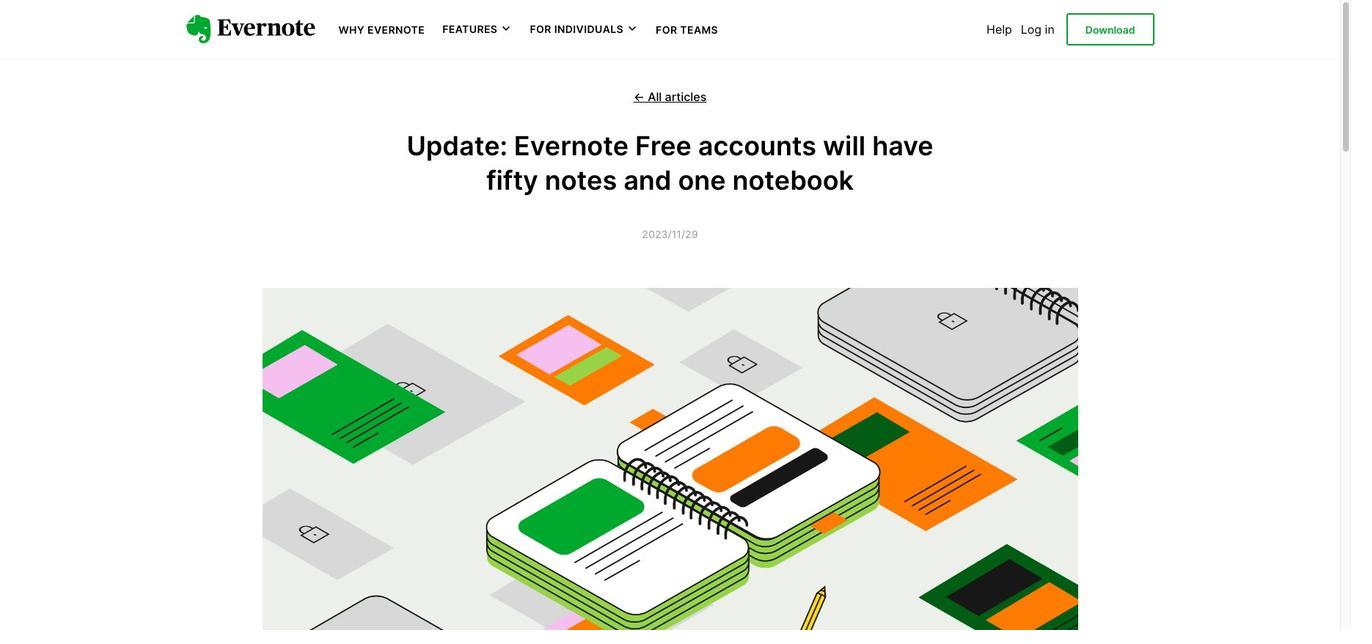 Task type: locate. For each thing, give the bounding box(es) containing it.
notes
[[545, 164, 617, 196]]

help
[[987, 22, 1012, 37]]

individuals
[[554, 23, 624, 35]]

why
[[339, 23, 365, 36]]

evernote free note & notebook limits image
[[262, 288, 1078, 631]]

← all articles
[[634, 89, 707, 104]]

evernote inside "link"
[[368, 23, 425, 36]]

help link
[[987, 22, 1012, 37]]

0 horizontal spatial evernote
[[368, 23, 425, 36]]

evernote logo image
[[186, 15, 315, 44]]

for for for teams
[[656, 23, 677, 36]]

1 horizontal spatial evernote
[[514, 130, 629, 162]]

evernote
[[368, 23, 425, 36], [514, 130, 629, 162]]

all
[[648, 89, 662, 104]]

for
[[530, 23, 551, 35], [656, 23, 677, 36]]

why evernote link
[[339, 22, 425, 37]]

for left individuals
[[530, 23, 551, 35]]

0 vertical spatial evernote
[[368, 23, 425, 36]]

one
[[678, 164, 726, 196]]

1 horizontal spatial for
[[656, 23, 677, 36]]

2023/11/29
[[642, 228, 698, 240]]

log in link
[[1021, 22, 1055, 37]]

for left teams
[[656, 23, 677, 36]]

free
[[635, 130, 692, 162]]

0 horizontal spatial for
[[530, 23, 551, 35]]

why evernote
[[339, 23, 425, 36]]

1 vertical spatial evernote
[[514, 130, 629, 162]]

for individuals
[[530, 23, 624, 35]]

have
[[872, 130, 934, 162]]

for individuals button
[[530, 22, 638, 37]]

log
[[1021, 22, 1042, 37]]

download link
[[1066, 13, 1154, 46]]

evernote right why
[[368, 23, 425, 36]]

features button
[[442, 22, 512, 37]]

evernote inside update: evernote free accounts will have fifty notes and one notebook
[[514, 130, 629, 162]]

and
[[624, 164, 672, 196]]

evernote up notes
[[514, 130, 629, 162]]

for inside button
[[530, 23, 551, 35]]

←
[[634, 89, 645, 104]]

update:
[[407, 130, 508, 162]]

for for for individuals
[[530, 23, 551, 35]]

← all articles link
[[634, 89, 707, 104]]

features
[[442, 23, 498, 35]]



Task type: vqa. For each thing, say whether or not it's contained in the screenshot.
one at right
yes



Task type: describe. For each thing, give the bounding box(es) containing it.
fifty
[[486, 164, 538, 196]]

evernote for update:
[[514, 130, 629, 162]]

accounts
[[698, 130, 816, 162]]

evernote for why
[[368, 23, 425, 36]]

log in
[[1021, 22, 1055, 37]]

download
[[1086, 23, 1135, 36]]

articles
[[665, 89, 707, 104]]

for teams link
[[656, 22, 718, 37]]

in
[[1045, 22, 1055, 37]]

update: evernote free accounts will have fifty notes and one notebook
[[407, 130, 934, 196]]

for teams
[[656, 23, 718, 36]]

teams
[[680, 23, 718, 36]]

notebook
[[732, 164, 854, 196]]

will
[[823, 130, 866, 162]]



